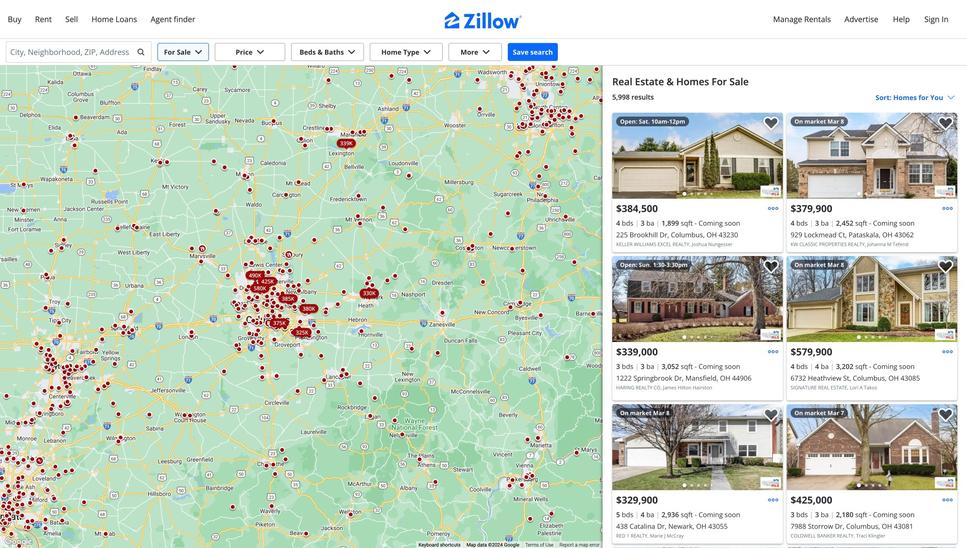 Task type: vqa. For each thing, say whether or not it's contained in the screenshot.
225 Brookhill Dr, Columbus, OH 43230 image at the top of the page
yes



Task type: locate. For each thing, give the bounding box(es) containing it.
property images, use arrow keys to navigate, image 1 of 62 group
[[787, 256, 958, 344]]

6732 heathview st, columbus, oh 43085 image
[[935, 329, 956, 340]]

City, Neighborhood, ZIP, Address text field
[[10, 44, 131, 60]]

225 brookhill dr, columbus, oh 43230 image
[[612, 113, 783, 199], [761, 186, 781, 197]]

1222 springbrook dr, mansfield, oh 44906 image
[[612, 256, 783, 342], [761, 329, 781, 340]]

929 lockmead ct, pataskala, oh 43062 image
[[935, 186, 956, 197]]

filters element
[[0, 39, 967, 66]]

map region
[[0, 0, 646, 548]]

438 catalina dr, newark, oh 43055 image
[[612, 404, 783, 490]]

929 lockmead ct, pataskala, oh 43062 image
[[787, 113, 958, 199]]

google image
[[2, 536, 35, 548]]

6732 heathview st, columbus, oh 43085 image
[[787, 256, 958, 342]]

438 catalina dr, newark, oh 43055 image
[[761, 477, 781, 488]]

property images, use arrow keys to navigate, image 1 of 57 group
[[612, 404, 783, 493]]

main content
[[603, 66, 967, 548]]

property images, use arrow keys to navigate, image 1 of 37 group
[[787, 113, 958, 201]]

property images, use arrow keys to navigate, image 1 of 39 group
[[787, 404, 958, 493]]

property images, use arrow keys to navigate, image 1 of 40 group
[[612, 256, 783, 344]]



Task type: describe. For each thing, give the bounding box(es) containing it.
7988 storrow dr, columbus, oh 43081 image
[[935, 477, 956, 488]]

property images, use arrow keys to navigate, image 1 of 45 group
[[612, 113, 783, 201]]

main navigation
[[0, 0, 967, 39]]

7988 storrow dr, columbus, oh 43081 image
[[787, 404, 958, 490]]

zillow logo image
[[445, 12, 523, 29]]



